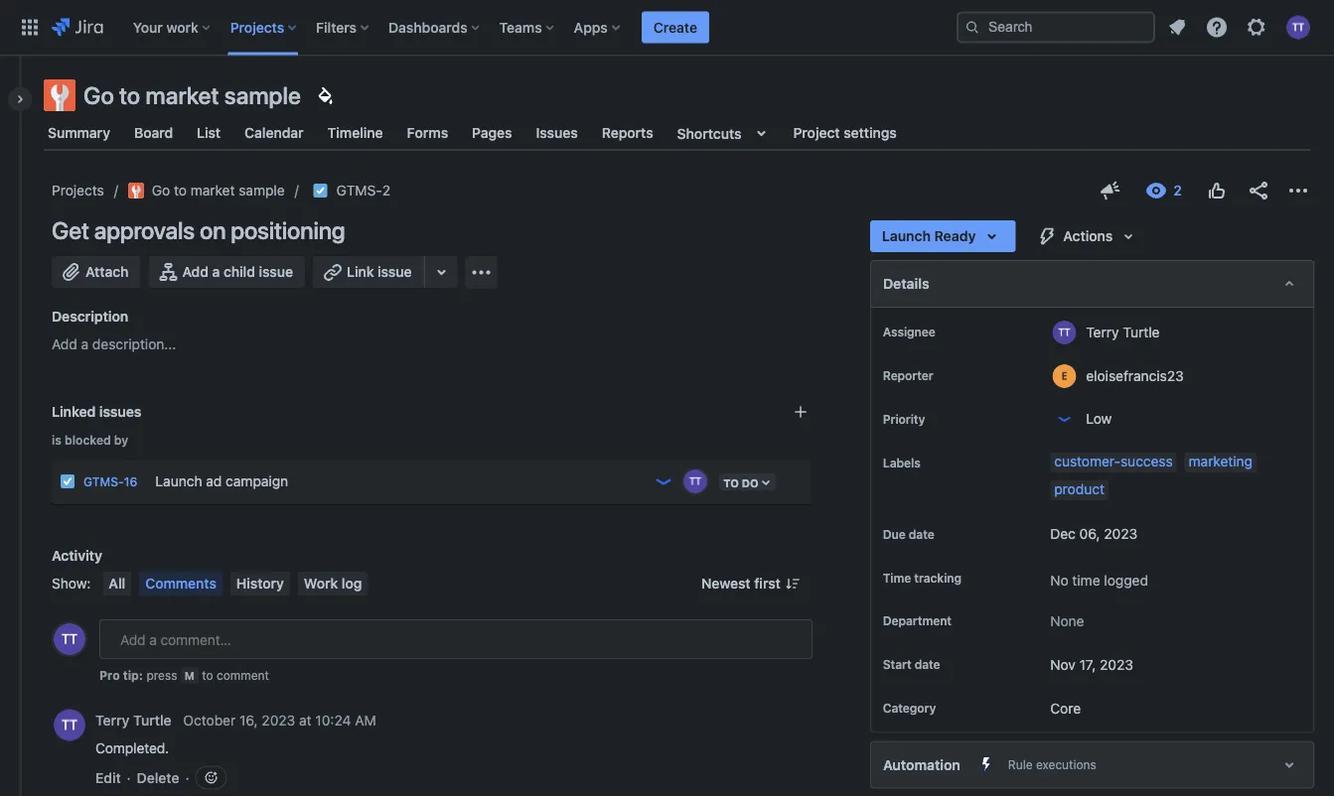 Task type: locate. For each thing, give the bounding box(es) containing it.
customer-success link
[[1051, 453, 1177, 473]]

1 vertical spatial to
[[174, 182, 187, 199]]

launch inside dropdown button
[[882, 228, 931, 244]]

gtms- for 16
[[83, 475, 124, 489]]

launch up 'details'
[[882, 228, 931, 244]]

1 vertical spatial gtms-
[[83, 475, 124, 489]]

work log button
[[298, 572, 368, 596]]

is blocked by
[[52, 433, 128, 447]]

actions
[[1064, 228, 1113, 244]]

primary element
[[12, 0, 957, 55]]

2
[[382, 182, 391, 199]]

1 horizontal spatial issue
[[378, 264, 412, 280]]

1 vertical spatial a
[[81, 336, 89, 353]]

copy link to issue image
[[387, 182, 402, 198]]

issue right link
[[378, 264, 412, 280]]

0 horizontal spatial to
[[119, 81, 140, 109]]

0 horizontal spatial projects
[[52, 182, 104, 199]]

on
[[200, 217, 226, 244]]

a
[[212, 264, 220, 280], [81, 336, 89, 353]]

priority pin to top. only you can see pinned fields. image
[[929, 411, 945, 427]]

add for add a child issue
[[182, 264, 209, 280]]

1 horizontal spatial terry turtle
[[1086, 324, 1160, 340]]

list link
[[193, 115, 225, 151]]

projects up get
[[52, 182, 104, 199]]

1 horizontal spatial launch
[[882, 228, 931, 244]]

market up list
[[146, 81, 219, 109]]

list
[[197, 125, 221, 141]]

1 vertical spatial terry turtle
[[95, 713, 172, 729]]

a down description
[[81, 336, 89, 353]]

0 horizontal spatial a
[[81, 336, 89, 353]]

projects right work
[[230, 19, 284, 35]]

1 horizontal spatial a
[[212, 264, 220, 280]]

1 vertical spatial terry
[[95, 713, 130, 729]]

1 vertical spatial sample
[[239, 182, 285, 199]]

2023 right 17,
[[1100, 657, 1134, 673]]

time
[[883, 571, 911, 585]]

0 vertical spatial turtle
[[1123, 324, 1160, 340]]

0 horizontal spatial issue
[[259, 264, 293, 280]]

1 vertical spatial launch
[[155, 473, 202, 489]]

reports
[[602, 125, 653, 141]]

link web pages and more image
[[430, 260, 454, 284]]

set background color image
[[313, 83, 337, 107]]

pages
[[472, 125, 512, 141]]

1 horizontal spatial terry
[[1086, 324, 1119, 340]]

forms
[[407, 125, 448, 141]]

2 horizontal spatial to
[[202, 669, 213, 683]]

2023 left 'at'
[[262, 713, 295, 729]]

add down the get approvals on positioning
[[182, 264, 209, 280]]

0 vertical spatial to
[[119, 81, 140, 109]]

linked issues
[[52, 404, 141, 420]]

add inside button
[[182, 264, 209, 280]]

project settings
[[793, 125, 897, 141]]

1 horizontal spatial go
[[152, 182, 170, 199]]

terry turtle up the eloisefrancis23
[[1086, 324, 1160, 340]]

pages link
[[468, 115, 516, 151]]

date for due date
[[909, 528, 935, 542]]

1 horizontal spatial turtle
[[1123, 324, 1160, 340]]

1 vertical spatial turtle
[[133, 713, 172, 729]]

2 vertical spatial to
[[202, 669, 213, 683]]

customer-success
[[1054, 454, 1173, 470]]

0 horizontal spatial gtms-
[[83, 475, 124, 489]]

delete button
[[137, 769, 179, 788]]

go right the go to market sample icon
[[152, 182, 170, 199]]

teams
[[499, 19, 542, 35]]

issue
[[259, 264, 293, 280], [378, 264, 412, 280]]

go to market sample up the on
[[152, 182, 285, 199]]

no time logged
[[1051, 573, 1149, 589]]

1 vertical spatial projects
[[52, 182, 104, 199]]

none
[[1051, 613, 1085, 629]]

0 horizontal spatial launch
[[155, 473, 202, 489]]

to up board
[[119, 81, 140, 109]]

work log
[[304, 576, 362, 592]]

comment
[[217, 669, 269, 683]]

0 vertical spatial terry turtle
[[1086, 324, 1160, 340]]

terry
[[1086, 324, 1119, 340], [95, 713, 130, 729]]

due date
[[883, 528, 935, 542]]

newest first image
[[785, 576, 801, 592]]

a inside button
[[212, 264, 220, 280]]

1 horizontal spatial projects
[[230, 19, 284, 35]]

pro tip: press m to comment
[[99, 669, 269, 683]]

date right start
[[915, 658, 940, 672]]

0 vertical spatial gtms-
[[336, 182, 382, 199]]

all button
[[103, 572, 131, 596]]

executions
[[1036, 758, 1097, 772]]

project settings link
[[789, 115, 901, 151]]

2023 right 06,
[[1104, 526, 1138, 543]]

1 vertical spatial add
[[52, 336, 77, 353]]

pro
[[99, 669, 120, 683]]

0 horizontal spatial turtle
[[133, 713, 172, 729]]

1 vertical spatial market
[[191, 182, 235, 199]]

apps
[[574, 19, 608, 35]]

projects link
[[52, 179, 104, 203]]

go up "summary" on the top left of the page
[[83, 81, 114, 109]]

add down description
[[52, 336, 77, 353]]

0 vertical spatial date
[[909, 528, 935, 542]]

october 16, 2023 at 10:24 am
[[183, 713, 376, 729]]

apps button
[[568, 11, 628, 43]]

board link
[[130, 115, 177, 151]]

banner
[[0, 0, 1334, 56]]

add a child issue button
[[149, 256, 305, 288]]

go to market sample link
[[128, 179, 285, 203]]

0 vertical spatial sample
[[224, 81, 301, 109]]

1 horizontal spatial add
[[182, 264, 209, 280]]

sample up calendar
[[224, 81, 301, 109]]

sample up positioning
[[239, 182, 285, 199]]

0 vertical spatial terry
[[1086, 324, 1119, 340]]

0 vertical spatial launch
[[882, 228, 931, 244]]

go inside go to market sample link
[[152, 182, 170, 199]]

10:24
[[315, 713, 351, 729]]

terry turtle up completed.
[[95, 713, 172, 729]]

add a description...
[[52, 336, 176, 353]]

launch left ad
[[155, 473, 202, 489]]

0 vertical spatial go to market sample
[[83, 81, 301, 109]]

issue type: task image
[[60, 474, 76, 490]]

issue right child
[[259, 264, 293, 280]]

work
[[166, 19, 198, 35]]

projects inside popup button
[[230, 19, 284, 35]]

turtle up completed.
[[133, 713, 172, 729]]

0 vertical spatial add
[[182, 264, 209, 280]]

1 horizontal spatial to
[[174, 182, 187, 199]]

date
[[909, 528, 935, 542], [915, 658, 940, 672]]

priority
[[883, 412, 925, 426]]

1 vertical spatial date
[[915, 658, 940, 672]]

1 issue from the left
[[259, 264, 293, 280]]

gtms- left copy link to issue image
[[336, 182, 382, 199]]

gtms- for 2
[[336, 182, 382, 199]]

to up the get approvals on positioning
[[174, 182, 187, 199]]

launch ad campaign link
[[147, 462, 646, 502]]

projects button
[[224, 11, 304, 43]]

launch
[[882, 228, 931, 244], [155, 473, 202, 489]]

at
[[299, 713, 312, 729]]

sample
[[224, 81, 301, 109], [239, 182, 285, 199]]

0 horizontal spatial go
[[83, 81, 114, 109]]

add
[[182, 264, 209, 280], [52, 336, 77, 353]]

child
[[224, 264, 255, 280]]

0 horizontal spatial add
[[52, 336, 77, 353]]

turtle up the eloisefrancis23
[[1123, 324, 1160, 340]]

terry down details 'element'
[[1086, 324, 1119, 340]]

gtms- right issue type: task icon
[[83, 475, 124, 489]]

1 vertical spatial 2023
[[1100, 657, 1134, 673]]

details element
[[870, 260, 1315, 308]]

jira image
[[52, 15, 103, 39], [52, 15, 103, 39]]

customer-
[[1054, 454, 1121, 470]]

profile image of terry turtle image
[[54, 624, 85, 656]]

launch ready button
[[870, 221, 1016, 252]]

activity
[[52, 548, 102, 564]]

go to market sample up list
[[83, 81, 301, 109]]

0 vertical spatial 2023
[[1104, 526, 1138, 543]]

menu bar
[[99, 572, 372, 596]]

positioning
[[231, 217, 345, 244]]

1 vertical spatial go
[[152, 182, 170, 199]]

product link
[[1051, 481, 1109, 501]]

gtms-2
[[336, 182, 391, 199]]

market up the on
[[191, 182, 235, 199]]

gtms-2 link
[[336, 179, 391, 203]]

a left child
[[212, 264, 220, 280]]

dashboards button
[[383, 11, 487, 43]]

terry turtle
[[1086, 324, 1160, 340], [95, 713, 172, 729]]

sidebar navigation image
[[0, 79, 44, 119]]

to right m
[[202, 669, 213, 683]]

comments
[[145, 576, 217, 592]]

2 issue from the left
[[378, 264, 412, 280]]

board
[[134, 125, 173, 141]]

1 horizontal spatial gtms-
[[336, 182, 382, 199]]

launch for launch ad campaign
[[155, 473, 202, 489]]

16,
[[239, 713, 258, 729]]

terry up completed.
[[95, 713, 130, 729]]

tab list
[[32, 115, 1322, 151]]

your
[[133, 19, 163, 35]]

date right due
[[909, 528, 935, 542]]

ad
[[206, 473, 222, 489]]

newest
[[701, 576, 751, 592]]

0 vertical spatial projects
[[230, 19, 284, 35]]

link issue button
[[313, 256, 426, 288]]

0 vertical spatial a
[[212, 264, 220, 280]]

Search field
[[957, 11, 1156, 43]]

2 vertical spatial 2023
[[262, 713, 295, 729]]

add app image
[[470, 261, 493, 285]]

tab list containing summary
[[32, 115, 1322, 151]]

banner containing your work
[[0, 0, 1334, 56]]

appswitcher icon image
[[18, 15, 42, 39]]

projects
[[230, 19, 284, 35], [52, 182, 104, 199]]



Task type: describe. For each thing, give the bounding box(es) containing it.
time
[[1073, 573, 1100, 589]]

linked
[[52, 404, 96, 420]]

shortcuts
[[677, 125, 742, 141]]

automation
[[883, 757, 960, 773]]

summary
[[48, 125, 110, 141]]

0 vertical spatial go
[[83, 81, 114, 109]]

2023 for 06,
[[1104, 526, 1138, 543]]

0 vertical spatial market
[[146, 81, 219, 109]]

settings
[[844, 125, 897, 141]]

newest first button
[[690, 572, 813, 596]]

create
[[654, 19, 697, 35]]

edit button
[[95, 769, 121, 788]]

search image
[[965, 19, 981, 35]]

attach button
[[52, 256, 141, 288]]

no
[[1051, 573, 1069, 589]]

priority: low image
[[654, 472, 674, 492]]

Add a comment… field
[[99, 620, 813, 660]]

delete
[[137, 770, 179, 786]]

by
[[114, 433, 128, 447]]

help image
[[1205, 15, 1229, 39]]

a for description...
[[81, 336, 89, 353]]

link an issue image
[[793, 404, 809, 420]]

campaign
[[226, 473, 288, 489]]

get
[[52, 217, 89, 244]]

launch ad campaign
[[155, 473, 288, 489]]

completed.
[[95, 740, 169, 757]]

add reaction image
[[203, 771, 219, 786]]

0 horizontal spatial terry
[[95, 713, 130, 729]]

link issue
[[347, 264, 412, 280]]

is
[[52, 433, 61, 447]]

teams button
[[493, 11, 562, 43]]

get approvals on positioning
[[52, 217, 345, 244]]

terry turtle image
[[684, 470, 708, 494]]

calendar link
[[241, 115, 308, 151]]

your profile and settings image
[[1287, 15, 1311, 39]]

launch for launch ready
[[882, 228, 931, 244]]

logged
[[1104, 573, 1149, 589]]

forms link
[[403, 115, 452, 151]]

marketing link
[[1185, 453, 1257, 473]]

am
[[355, 713, 376, 729]]

time tracking
[[883, 571, 962, 585]]

projects for projects popup button
[[230, 19, 284, 35]]

gtms-16 link
[[83, 475, 137, 489]]

1 vertical spatial go to market sample
[[152, 182, 285, 199]]

attach
[[85, 264, 129, 280]]

your work
[[133, 19, 198, 35]]

start
[[883, 658, 912, 672]]

category
[[883, 702, 936, 716]]

history
[[236, 576, 284, 592]]

task image
[[313, 183, 329, 199]]

summary link
[[44, 115, 114, 151]]

settings image
[[1245, 15, 1269, 39]]

add for add a description...
[[52, 336, 77, 353]]

give feedback image
[[1099, 179, 1123, 203]]

marketing
[[1189, 454, 1253, 470]]

newest first
[[701, 576, 781, 592]]

tip:
[[123, 669, 143, 683]]

shortcuts button
[[673, 115, 777, 151]]

0 horizontal spatial terry turtle
[[95, 713, 172, 729]]

low
[[1086, 411, 1112, 427]]

october
[[183, 713, 236, 729]]

department
[[883, 614, 952, 628]]

16
[[124, 475, 137, 489]]

timeline link
[[324, 115, 387, 151]]

2023 for 17,
[[1100, 657, 1134, 673]]

your work button
[[127, 11, 218, 43]]

launch ready
[[882, 228, 976, 244]]

date for start date
[[915, 658, 940, 672]]

filters
[[316, 19, 357, 35]]

calendar
[[245, 125, 304, 141]]

dashboards
[[389, 19, 468, 35]]

project
[[793, 125, 840, 141]]

eloisefrancis23
[[1086, 368, 1184, 384]]

actions button
[[1024, 221, 1153, 252]]

dec
[[1051, 526, 1076, 543]]

description
[[52, 309, 128, 325]]

reports link
[[598, 115, 657, 151]]

show:
[[52, 576, 91, 592]]

06,
[[1080, 526, 1101, 543]]

reporter
[[883, 369, 934, 383]]

gtms-16
[[83, 475, 137, 489]]

projects for projects link
[[52, 182, 104, 199]]

nov
[[1051, 657, 1076, 673]]

notifications image
[[1165, 15, 1189, 39]]

assignee
[[883, 325, 936, 339]]

17,
[[1080, 657, 1096, 673]]

a for child
[[212, 264, 220, 280]]

log
[[342, 576, 362, 592]]

due
[[883, 528, 906, 542]]

labels
[[883, 456, 921, 470]]

2023 for 16,
[[262, 713, 295, 729]]

add a child issue
[[182, 264, 293, 280]]

start date
[[883, 658, 940, 672]]

timeline
[[328, 125, 383, 141]]

create button
[[642, 11, 709, 43]]

issues
[[536, 125, 578, 141]]

vote options: no one has voted for this issue yet. image
[[1205, 179, 1229, 203]]

tracking
[[914, 571, 962, 585]]

menu bar containing all
[[99, 572, 372, 596]]

automation element
[[870, 742, 1315, 789]]

actions image
[[1287, 179, 1311, 203]]

go to market sample image
[[128, 183, 144, 199]]

approvals
[[94, 217, 195, 244]]

first
[[754, 576, 781, 592]]

share image
[[1247, 179, 1271, 203]]

dec 06, 2023
[[1051, 526, 1138, 543]]

time tracking pin to top. only you can see pinned fields. image
[[966, 570, 982, 586]]

filters button
[[310, 11, 377, 43]]



Task type: vqa. For each thing, say whether or not it's contained in the screenshot.
Mobile
no



